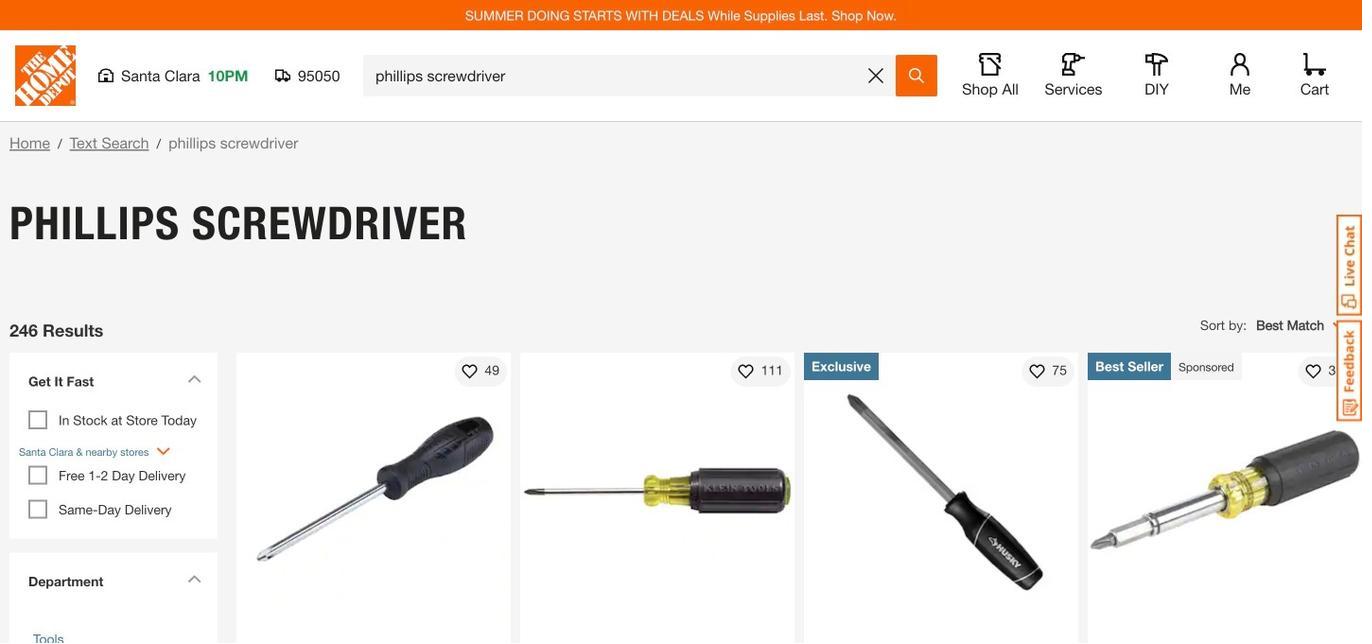 Task type: describe. For each thing, give the bounding box(es) containing it.
What can we help you find today? search field
[[376, 56, 861, 96]]

2 caret icon image from the top
[[187, 575, 202, 583]]

#1 phillips head screwdriver with 3 in. round shank- cushion grip handle image
[[520, 353, 795, 627]]

#2 x 4 in. phillips screwdriver image
[[237, 353, 511, 627]]

add to list image for # 3 x 6 in. phillips screwdriver "image"
[[1030, 364, 1045, 379]]

live chat image
[[1337, 215, 1363, 316]]

feedback link image
[[1337, 320, 1363, 422]]



Task type: vqa. For each thing, say whether or not it's contained in the screenshot.
Add To List image corresponding to # 3 x 6 in. Phillips Screwdriver image
yes



Task type: locate. For each thing, give the bounding box(es) containing it.
2 add to list image from the left
[[1306, 364, 1322, 379]]

1 horizontal spatial add to list image
[[739, 364, 754, 379]]

11-in-1 magnetic multi bit screwdriver / nut driver image
[[1088, 353, 1363, 627]]

1 add to list image from the left
[[1030, 364, 1045, 379]]

add to list image for 11-in-1 magnetic multi bit screwdriver / nut driver "image"
[[1306, 364, 1322, 379]]

add to list image for #1 phillips head screwdriver with 3 in. round shank- cushion grip handle image
[[739, 364, 754, 379]]

1 vertical spatial caret icon image
[[187, 575, 202, 583]]

2 add to list image from the left
[[739, 364, 754, 379]]

the home depot logo image
[[15, 45, 76, 106]]

add to list image for #2 x 4 in. phillips screwdriver image
[[462, 364, 477, 379]]

1 add to list image from the left
[[462, 364, 477, 379]]

add to list image
[[462, 364, 477, 379], [739, 364, 754, 379]]

0 horizontal spatial add to list image
[[1030, 364, 1045, 379]]

caret icon image
[[187, 375, 202, 383], [187, 575, 202, 583]]

# 3 x 6 in. phillips screwdriver image
[[804, 353, 1079, 627]]

clear field icon image
[[869, 68, 884, 83]]

add to list image
[[1030, 364, 1045, 379], [1306, 364, 1322, 379]]

0 horizontal spatial add to list image
[[462, 364, 477, 379]]

1 horizontal spatial add to list image
[[1306, 364, 1322, 379]]

1 caret icon image from the top
[[187, 375, 202, 383]]

0 vertical spatial caret icon image
[[187, 375, 202, 383]]



